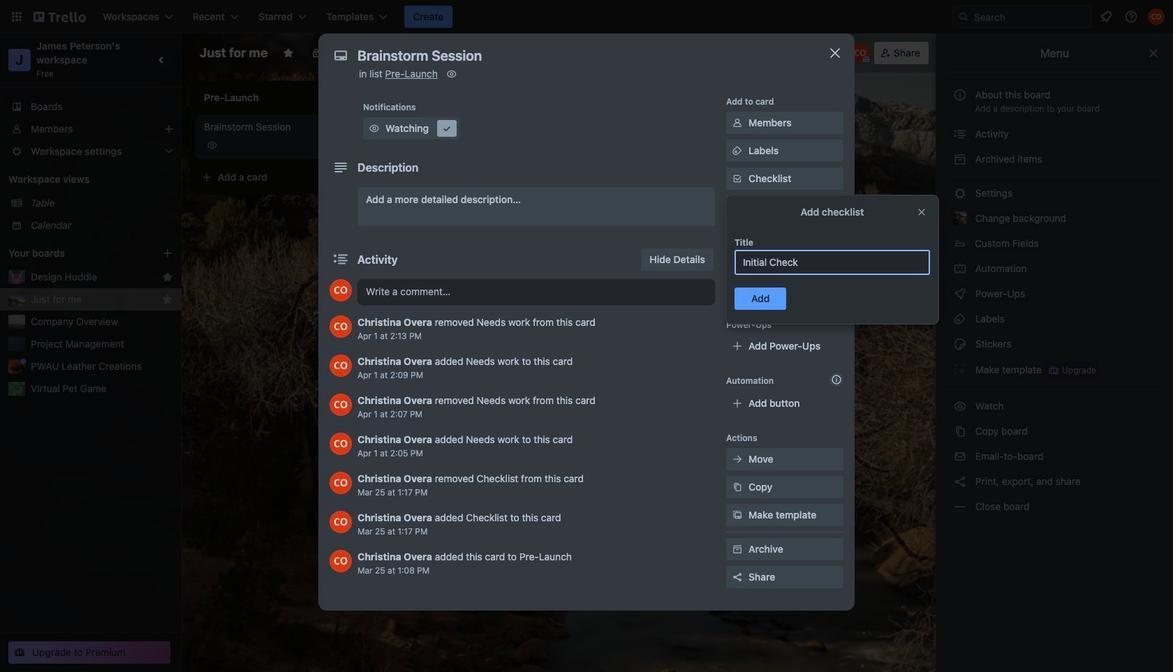 Task type: locate. For each thing, give the bounding box(es) containing it.
2 vertical spatial christina overa (christinaovera) image
[[330, 511, 352, 533]]

1 vertical spatial starred icon image
[[162, 294, 173, 305]]

Search field
[[969, 7, 1091, 27]]

customize views image
[[437, 46, 451, 60]]

open information menu image
[[1124, 10, 1138, 24]]

close popover image
[[916, 207, 927, 218]]

Write a comment text field
[[358, 279, 715, 304]]

2 christina overa (christinaovera) image from the top
[[330, 355, 352, 377]]

search image
[[958, 11, 969, 22]]

Board name text field
[[193, 42, 275, 64]]

christina overa (christinaovera) image
[[1148, 8, 1165, 25], [850, 43, 870, 63], [330, 316, 352, 338], [330, 394, 352, 416], [330, 433, 352, 455], [330, 472, 352, 494], [330, 550, 352, 573]]

3 christina overa (christinaovera) image from the top
[[330, 511, 352, 533]]

0 vertical spatial christina overa (christinaovera) image
[[330, 279, 352, 302]]

sm image
[[367, 121, 381, 135], [953, 152, 967, 166], [953, 262, 967, 276], [953, 287, 967, 301], [953, 312, 967, 326], [953, 337, 967, 351], [953, 362, 967, 376], [953, 425, 967, 439], [953, 500, 967, 514], [730, 508, 744, 522], [730, 543, 744, 557]]

primary element
[[0, 0, 1173, 34]]

None text field
[[351, 43, 811, 68], [735, 250, 930, 275], [351, 43, 811, 68], [735, 250, 930, 275]]

starred icon image
[[162, 272, 173, 283], [162, 294, 173, 305]]

sm image
[[702, 42, 722, 61], [445, 67, 459, 81], [730, 116, 744, 130], [440, 121, 454, 135], [953, 127, 967, 141], [730, 144, 744, 158], [953, 186, 967, 200], [730, 256, 744, 270], [953, 399, 967, 413], [953, 450, 967, 464], [730, 452, 744, 466], [953, 475, 967, 489], [730, 480, 744, 494]]

1 vertical spatial christina overa (christinaovera) image
[[330, 355, 352, 377]]

christina overa (christinaovera) image
[[330, 279, 352, 302], [330, 355, 352, 377], [330, 511, 352, 533]]

add board image
[[162, 248, 173, 259]]

your boards with 6 items element
[[8, 245, 141, 262]]

0 vertical spatial starred icon image
[[162, 272, 173, 283]]

1 christina overa (christinaovera) image from the top
[[330, 279, 352, 302]]

0 notifications image
[[1098, 8, 1114, 25]]



Task type: vqa. For each thing, say whether or not it's contained in the screenshot.
Meeting
no



Task type: describe. For each thing, give the bounding box(es) containing it.
close dialog image
[[827, 45, 844, 61]]

create from template… image
[[358, 172, 369, 183]]

2 starred icon image from the top
[[162, 294, 173, 305]]

star or unstar board image
[[283, 47, 294, 59]]

1 starred icon image from the top
[[162, 272, 173, 283]]



